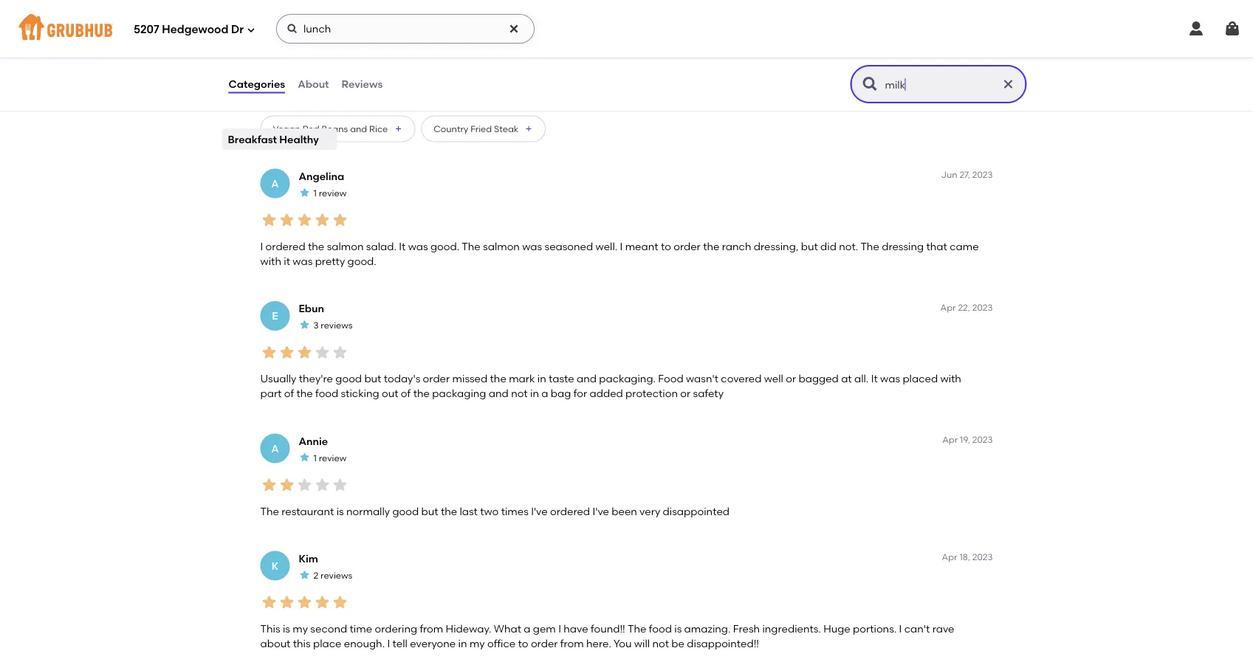 Task type: vqa. For each thing, say whether or not it's contained in the screenshot.
leftmost to
yes



Task type: locate. For each thing, give the bounding box(es) containing it.
19,
[[960, 435, 970, 445]]

is up be
[[674, 623, 682, 635]]

ordered:
[[279, 100, 315, 111]]

2 of from the left
[[401, 387, 411, 400]]

1 vertical spatial and
[[577, 372, 597, 385]]

0 vertical spatial and
[[350, 123, 367, 134]]

food inside this is my second time ordering from hideway.  what a gem i have found!!  the food is amazing.  fresh ingredients.  huge portions.  i can't rave about this place enough.  i tell everyone in my office to order from here.  you will not be disappointed!!
[[649, 623, 672, 635]]

0 vertical spatial good.
[[430, 240, 459, 252]]

2 reviews from the top
[[321, 320, 353, 331]]

it
[[399, 240, 406, 252], [871, 372, 878, 385]]

my down the 'hideway.'
[[470, 637, 485, 650]]

svg image
[[1187, 20, 1205, 38], [1224, 20, 1241, 38], [287, 23, 298, 35]]

a down breakfast healthy
[[271, 177, 279, 190]]

2 vertical spatial to
[[518, 637, 528, 650]]

0 horizontal spatial svg image
[[287, 23, 298, 35]]

or down food
[[680, 387, 691, 400]]

with right placed
[[940, 372, 961, 385]]

for
[[574, 387, 587, 400]]

i've right times
[[531, 505, 548, 518]]

jim for jim
[[299, 5, 318, 17]]

1 vertical spatial from
[[560, 637, 584, 650]]

0 vertical spatial food
[[315, 387, 338, 400]]

2 i've from the left
[[593, 505, 609, 518]]

plus icon image inside the "vegan red beans and rice" "button"
[[394, 124, 403, 133]]

1 horizontal spatial my
[[470, 637, 485, 650]]

order down gem on the bottom of the page
[[531, 637, 558, 650]]

1 vertical spatial or
[[680, 387, 691, 400]]

plus icon image for country fried steak
[[524, 124, 533, 133]]

0 vertical spatial but
[[801, 240, 818, 252]]

0 horizontal spatial plus icon image
[[394, 124, 403, 133]]

was
[[408, 240, 428, 252], [522, 240, 542, 252], [293, 255, 313, 267], [880, 372, 900, 385]]

intend
[[316, 75, 348, 87]]

plus icon image right steak
[[524, 124, 533, 133]]

apr 22, 2023
[[940, 302, 993, 313]]

1 of from the left
[[284, 387, 294, 400]]

0 vertical spatial reviews
[[321, 23, 352, 33]]

the
[[308, 240, 324, 252], [703, 240, 720, 252], [490, 372, 506, 385], [296, 387, 313, 400], [413, 387, 430, 400], [441, 505, 457, 518]]

0 vertical spatial to
[[350, 75, 361, 87]]

from down have
[[560, 637, 584, 650]]

0 vertical spatial not
[[511, 387, 528, 400]]

0 horizontal spatial of
[[284, 387, 294, 400]]

27,
[[960, 169, 970, 180]]

pretty
[[315, 255, 345, 267]]

i've
[[531, 505, 548, 518], [593, 505, 609, 518]]

0 vertical spatial from
[[420, 623, 443, 635]]

1 horizontal spatial ordered
[[550, 505, 590, 518]]

plus icon image inside country fried steak button
[[524, 124, 533, 133]]

1 horizontal spatial it
[[871, 372, 878, 385]]

1 vertical spatial but
[[364, 372, 381, 385]]

rice
[[369, 123, 388, 134]]

not inside this is my second time ordering from hideway.  what a gem i have found!!  the food is amazing.  fresh ingredients.  huge portions.  i can't rave about this place enough.  i tell everyone in my office to order from here.  you will not be disappointed!!
[[652, 637, 669, 650]]

0 horizontal spatial to
[[350, 75, 361, 87]]

1 down annie
[[313, 453, 317, 463]]

about
[[298, 78, 329, 90]]

0 horizontal spatial order
[[423, 372, 450, 385]]

food up be
[[649, 623, 672, 635]]

1 vertical spatial to
[[661, 240, 671, 252]]

or right well
[[786, 372, 796, 385]]

0 horizontal spatial jim
[[260, 100, 276, 111]]

1 review for angelina
[[313, 188, 346, 198]]

a
[[271, 177, 279, 190], [271, 442, 279, 455]]

mark
[[509, 372, 535, 385]]

but
[[801, 240, 818, 252], [364, 372, 381, 385], [421, 505, 438, 518]]

0 horizontal spatial food
[[315, 387, 338, 400]]

in down the mark
[[530, 387, 539, 400]]

was right salad.
[[408, 240, 428, 252]]

1 vertical spatial apr
[[942, 435, 958, 445]]

1 horizontal spatial or
[[786, 372, 796, 385]]

2 down kim
[[313, 570, 318, 581]]

1 horizontal spatial salmon
[[483, 240, 520, 252]]

from up everyone on the bottom of page
[[420, 623, 443, 635]]

and
[[350, 123, 367, 134], [577, 372, 597, 385], [489, 387, 509, 400]]

22,
[[958, 302, 970, 313]]

a inside this is my second time ordering from hideway.  what a gem i have found!!  the food is amazing.  fresh ingredients.  huge portions.  i can't rave about this place enough.  i tell everyone in my office to order from here.  you will not be disappointed!!
[[524, 623, 531, 635]]

with left it
[[260, 255, 281, 267]]

reviews up intend on the left of the page
[[321, 23, 352, 33]]

1 horizontal spatial jim
[[299, 5, 318, 17]]

but left last
[[421, 505, 438, 518]]

is left "normally"
[[336, 505, 344, 518]]

2 reviews down kim
[[313, 570, 352, 581]]

food
[[315, 387, 338, 400], [649, 623, 672, 635]]

0 vertical spatial good
[[335, 372, 362, 385]]

2 a from the top
[[271, 442, 279, 455]]

4 2023 from the top
[[972, 552, 993, 563]]

not left be
[[652, 637, 669, 650]]

2 vertical spatial in
[[458, 637, 467, 650]]

3 reviews from the top
[[321, 570, 352, 581]]

plus icon image right rice
[[394, 124, 403, 133]]

but up sticking
[[364, 372, 381, 385]]

0 horizontal spatial i've
[[531, 505, 548, 518]]

country fried steak button
[[421, 116, 546, 142]]

good up sticking
[[335, 372, 362, 385]]

about button
[[297, 58, 330, 111]]

in down the 'hideway.'
[[458, 637, 467, 650]]

to
[[350, 75, 361, 87], [661, 240, 671, 252], [518, 637, 528, 650]]

to right meant
[[661, 240, 671, 252]]

in
[[537, 372, 546, 385], [530, 387, 539, 400], [458, 637, 467, 650]]

0 vertical spatial ordered
[[266, 240, 305, 252]]

jim for jim ordered:
[[260, 100, 276, 111]]

1
[[313, 188, 317, 198], [313, 453, 317, 463]]

1 for angelina
[[313, 188, 317, 198]]

0 horizontal spatial good
[[335, 372, 362, 385]]

1 vertical spatial good
[[392, 505, 419, 518]]

ordering
[[375, 623, 417, 635]]

restaurant
[[282, 505, 334, 518]]

good. down salad.
[[347, 255, 376, 267]]

was left seasoned
[[522, 240, 542, 252]]

salmon left seasoned
[[483, 240, 520, 252]]

is right this at left bottom
[[283, 623, 290, 635]]

e
[[272, 310, 278, 322]]

that
[[926, 240, 947, 252]]

good. right salad.
[[430, 240, 459, 252]]

apr 18, 2023
[[942, 552, 993, 563]]

0 horizontal spatial but
[[364, 372, 381, 385]]

order right meant
[[674, 240, 701, 252]]

2 2 reviews from the top
[[313, 570, 352, 581]]

2 1 from the top
[[313, 453, 317, 463]]

1 horizontal spatial not
[[652, 637, 669, 650]]

or
[[786, 372, 796, 385], [680, 387, 691, 400]]

0 vertical spatial order
[[674, 240, 701, 252]]

0 horizontal spatial a
[[524, 623, 531, 635]]

will
[[634, 637, 650, 650]]

1 1 from the top
[[313, 188, 317, 198]]

a left annie
[[271, 442, 279, 455]]

1 reviews from the top
[[321, 23, 352, 33]]

review for angelina
[[319, 188, 346, 198]]

1 for annie
[[313, 453, 317, 463]]

jim down categories
[[260, 100, 276, 111]]

0 horizontal spatial svg image
[[247, 25, 256, 34]]

ordered left been
[[550, 505, 590, 518]]

be
[[671, 637, 684, 650]]

breakfast healthy tab
[[228, 131, 331, 147]]

reviews for my
[[321, 570, 352, 581]]

review down angelina
[[319, 188, 346, 198]]

plus icon image
[[394, 124, 403, 133], [524, 124, 533, 133]]

0 vertical spatial 2 reviews
[[313, 23, 352, 33]]

0 vertical spatial my
[[293, 623, 308, 635]]

svg image
[[508, 23, 520, 35], [247, 25, 256, 34]]

apr left 19,
[[942, 435, 958, 445]]

1 vertical spatial 1 review
[[313, 453, 346, 463]]

today's
[[384, 372, 420, 385]]

1 horizontal spatial order
[[531, 637, 558, 650]]

but inside i ordered the salmon salad. it was good. the salmon was seasoned well. i meant to order the ranch dressing, but did not. the dressing that came with it was pretty good.
[[801, 240, 818, 252]]

reviews
[[321, 23, 352, 33], [321, 320, 353, 331], [321, 570, 352, 581]]

1 horizontal spatial but
[[421, 505, 438, 518]]

1 plus icon image from the left
[[394, 124, 403, 133]]

and left rice
[[350, 123, 367, 134]]

1 vertical spatial review
[[319, 453, 346, 463]]

2 right j
[[313, 23, 318, 33]]

good right "normally"
[[392, 505, 419, 518]]

to inside this is my second time ordering from hideway.  what a gem i have found!!  the food is amazing.  fresh ingredients.  huge portions.  i can't rave about this place enough.  i tell everyone in my office to order from here.  you will not be disappointed!!
[[518, 637, 528, 650]]

Search Hideaway Kitchen & Bar search field
[[884, 78, 997, 92]]

reviews up second
[[321, 570, 352, 581]]

reviews right "3"
[[321, 320, 353, 331]]

2023 right 27,
[[972, 169, 993, 180]]

2 reviews
[[313, 23, 352, 33], [313, 570, 352, 581]]

reviews button
[[341, 58, 383, 111]]

0 vertical spatial a
[[541, 387, 548, 400]]

order
[[674, 240, 701, 252], [423, 372, 450, 385], [531, 637, 558, 650]]

0 horizontal spatial with
[[260, 255, 281, 267]]

was inside usually they're good but today's order missed the mark in taste and packaging. food wasn't covered well or bagged at all. it was placed with part of the food sticking out of the packaging and not in a bag for added protection or safety
[[880, 372, 900, 385]]

0 horizontal spatial not
[[511, 387, 528, 400]]

2023 for dressing
[[972, 169, 993, 180]]

1 vertical spatial not
[[652, 637, 669, 650]]

0 vertical spatial 1
[[313, 188, 317, 198]]

1 1 review from the top
[[313, 188, 346, 198]]

2023 right 18,
[[972, 552, 993, 563]]

this
[[260, 623, 280, 635]]

3 2023 from the top
[[972, 435, 993, 445]]

1 vertical spatial in
[[530, 387, 539, 400]]

1 vertical spatial a
[[524, 623, 531, 635]]

0 horizontal spatial is
[[283, 623, 290, 635]]

vegan red beans and rice button
[[260, 116, 415, 142]]

0 vertical spatial 2
[[313, 23, 318, 33]]

to left go
[[350, 75, 361, 87]]

review
[[319, 188, 346, 198], [319, 453, 346, 463]]

been
[[612, 505, 637, 518]]

order up packaging
[[423, 372, 450, 385]]

dr
[[231, 23, 244, 36]]

it right all. at the bottom right of the page
[[871, 372, 878, 385]]

1 2023 from the top
[[972, 169, 993, 180]]

1 vertical spatial 2
[[313, 570, 318, 581]]

0 horizontal spatial salmon
[[327, 240, 364, 252]]

1 vertical spatial order
[[423, 372, 450, 385]]

0 vertical spatial in
[[537, 372, 546, 385]]

red
[[303, 123, 319, 134]]

2 2 from the top
[[313, 570, 318, 581]]

0 vertical spatial jim
[[299, 5, 318, 17]]

normally
[[346, 505, 390, 518]]

a left bag
[[541, 387, 548, 400]]

the up pretty
[[308, 240, 324, 252]]

2 vertical spatial order
[[531, 637, 558, 650]]

2 vertical spatial but
[[421, 505, 438, 518]]

1 horizontal spatial of
[[401, 387, 411, 400]]

was right all. at the bottom right of the page
[[880, 372, 900, 385]]

1 2 from the top
[[313, 23, 318, 33]]

with inside i ordered the salmon salad. it was good. the salmon was seasoned well. i meant to order the ranch dressing, but did not. the dressing that came with it was pretty good.
[[260, 255, 281, 267]]

a left gem on the bottom of the page
[[524, 623, 531, 635]]

in left taste
[[537, 372, 546, 385]]

1 horizontal spatial food
[[649, 623, 672, 635]]

jun
[[941, 169, 957, 180]]

food down they're
[[315, 387, 338, 400]]

1 horizontal spatial to
[[518, 637, 528, 650]]

1 horizontal spatial svg image
[[1187, 20, 1205, 38]]

2 horizontal spatial to
[[661, 240, 671, 252]]

with
[[260, 255, 281, 267], [940, 372, 961, 385]]

0 horizontal spatial or
[[680, 387, 691, 400]]

my
[[293, 623, 308, 635], [470, 637, 485, 650]]

1 2 reviews from the top
[[313, 23, 352, 33]]

salmon up pretty
[[327, 240, 364, 252]]

2 vertical spatial reviews
[[321, 570, 352, 581]]

i ordered the salmon salad. it was good. the salmon was seasoned well. i meant to order the ranch dressing, but did not. the dressing that came with it was pretty good.
[[260, 240, 979, 267]]

did
[[820, 240, 837, 252]]

at
[[841, 372, 852, 385]]

protection
[[626, 387, 678, 400]]

1 horizontal spatial a
[[541, 387, 548, 400]]

2 1 review from the top
[[313, 453, 346, 463]]

apr left 18,
[[942, 552, 957, 563]]

1 vertical spatial my
[[470, 637, 485, 650]]

the
[[462, 240, 481, 252], [861, 240, 879, 252], [260, 505, 279, 518], [628, 623, 646, 635]]

2 horizontal spatial order
[[674, 240, 701, 252]]

1 vertical spatial food
[[649, 623, 672, 635]]

0 vertical spatial 1 review
[[313, 188, 346, 198]]

18,
[[960, 552, 970, 563]]

taste
[[549, 372, 574, 385]]

1 horizontal spatial and
[[489, 387, 509, 400]]

2023
[[972, 169, 993, 180], [972, 302, 993, 313], [972, 435, 993, 445], [972, 552, 993, 563]]

ebun
[[299, 302, 324, 315]]

jim right j
[[299, 5, 318, 17]]

of right part
[[284, 387, 294, 400]]

of down today's
[[401, 387, 411, 400]]

0 horizontal spatial from
[[420, 623, 443, 635]]

and right packaging
[[489, 387, 509, 400]]

salad.
[[366, 240, 396, 252]]

and up for in the left of the page
[[577, 372, 597, 385]]

1 review from the top
[[319, 188, 346, 198]]

2023 right the "22,"
[[972, 302, 993, 313]]

2 plus icon image from the left
[[524, 124, 533, 133]]

salmon
[[327, 240, 364, 252], [483, 240, 520, 252]]

1 vertical spatial good.
[[347, 255, 376, 267]]

about
[[260, 637, 291, 650]]

2 reviews for second
[[313, 570, 352, 581]]

0 vertical spatial review
[[319, 188, 346, 198]]

placed
[[903, 372, 938, 385]]

came
[[950, 240, 979, 252]]

apr left the "22,"
[[940, 302, 956, 313]]

1 vertical spatial it
[[871, 372, 878, 385]]

2023 right 19,
[[972, 435, 993, 445]]

0 vertical spatial a
[[271, 177, 279, 190]]

jim
[[299, 5, 318, 17], [260, 100, 276, 111]]

it right salad.
[[399, 240, 406, 252]]

i've left been
[[593, 505, 609, 518]]

bag
[[551, 387, 571, 400]]

not down the mark
[[511, 387, 528, 400]]

not
[[511, 387, 528, 400], [652, 637, 669, 650]]

1 review down annie
[[313, 453, 346, 463]]

was right it
[[293, 255, 313, 267]]

1 vertical spatial with
[[940, 372, 961, 385]]

2 horizontal spatial but
[[801, 240, 818, 252]]

2 2023 from the top
[[972, 302, 993, 313]]

ordered up it
[[266, 240, 305, 252]]

0 vertical spatial it
[[399, 240, 406, 252]]

0 horizontal spatial ordered
[[266, 240, 305, 252]]

reviews
[[342, 78, 383, 90]]

2 horizontal spatial and
[[577, 372, 597, 385]]

2 reviews up intend on the left of the page
[[313, 23, 352, 33]]

1 review for annie
[[313, 453, 346, 463]]

j
[[272, 12, 278, 25]]

ordered
[[266, 240, 305, 252], [550, 505, 590, 518]]

have
[[564, 623, 588, 635]]

1 horizontal spatial is
[[336, 505, 344, 518]]

to down what
[[518, 637, 528, 650]]

star icon image
[[299, 22, 311, 33], [260, 46, 278, 64], [278, 46, 296, 64], [296, 46, 313, 64], [313, 46, 331, 64], [331, 46, 349, 64], [299, 187, 311, 198], [260, 211, 278, 229], [278, 211, 296, 229], [296, 211, 313, 229], [313, 211, 331, 229], [331, 211, 349, 229], [299, 319, 311, 331], [260, 344, 278, 361], [278, 344, 296, 361], [296, 344, 313, 361], [313, 344, 331, 361], [331, 344, 349, 361], [299, 452, 311, 464], [260, 476, 278, 494], [278, 476, 296, 494], [296, 476, 313, 494], [313, 476, 331, 494], [331, 476, 349, 494], [299, 569, 311, 581], [260, 594, 278, 612], [278, 594, 296, 612], [296, 594, 313, 612], [313, 594, 331, 612], [331, 594, 349, 612]]

1 vertical spatial reviews
[[321, 320, 353, 331]]

my up 'this'
[[293, 623, 308, 635]]

0 horizontal spatial it
[[399, 240, 406, 252]]

1 a from the top
[[271, 177, 279, 190]]

the left 'ranch' on the top right
[[703, 240, 720, 252]]

1 review down angelina
[[313, 188, 346, 198]]

1 vertical spatial 1
[[313, 453, 317, 463]]

the left the mark
[[490, 372, 506, 385]]

2 review from the top
[[319, 453, 346, 463]]

apr
[[940, 302, 956, 313], [942, 435, 958, 445], [942, 552, 957, 563]]

this
[[293, 637, 311, 650]]

but left the did
[[801, 240, 818, 252]]

review down annie
[[319, 453, 346, 463]]

1 vertical spatial jim
[[260, 100, 276, 111]]

1 horizontal spatial with
[[940, 372, 961, 385]]

1 down angelina
[[313, 188, 317, 198]]

added
[[590, 387, 623, 400]]



Task type: describe. For each thing, give the bounding box(es) containing it.
meant
[[625, 240, 658, 252]]

1 salmon from the left
[[327, 240, 364, 252]]

what
[[494, 623, 521, 635]]

with inside usually they're good but today's order missed the mark in taste and packaging. food wasn't covered well or bagged at all. it was placed with part of the food sticking out of the packaging and not in a bag for added protection or safety
[[940, 372, 961, 385]]

x icon image
[[1001, 77, 1016, 92]]

not.
[[839, 240, 858, 252]]

country
[[434, 123, 468, 134]]

order inside i ordered the salmon salad. it was good. the salmon was seasoned well. i meant to order the ranch dressing, but did not. the dressing that came with it was pretty good.
[[674, 240, 701, 252]]

you
[[614, 637, 632, 650]]

amazing.
[[684, 623, 731, 635]]

time
[[350, 623, 372, 635]]

hedgewood
[[162, 23, 228, 36]]

office
[[487, 637, 516, 650]]

disappointed!!
[[687, 637, 759, 650]]

the down they're
[[296, 387, 313, 400]]

this is my second time ordering from hideway.  what a gem i have found!!  the food is amazing.  fresh ingredients.  huge portions.  i can't rave about this place enough.  i tell everyone in my office to order from here.  you will not be disappointed!!
[[260, 623, 954, 650]]

can't
[[904, 623, 930, 635]]

last
[[460, 505, 478, 518]]

main navigation navigation
[[0, 0, 1253, 58]]

categories
[[229, 78, 285, 90]]

1 horizontal spatial svg image
[[508, 23, 520, 35]]

gem
[[533, 623, 556, 635]]

healthy
[[279, 133, 319, 145]]

to inside i ordered the salmon salad. it was good. the salmon was seasoned well. i meant to order the ranch dressing, but did not. the dressing that came with it was pretty good.
[[661, 240, 671, 252]]

all.
[[854, 372, 869, 385]]

ranch
[[722, 240, 751, 252]]

beans
[[322, 123, 348, 134]]

2 for k
[[313, 570, 318, 581]]

a for angelina
[[271, 177, 279, 190]]

Search for food, convenience, alcohol... search field
[[276, 14, 535, 44]]

and inside "button"
[[350, 123, 367, 134]]

order inside this is my second time ordering from hideway.  what a gem i have found!!  the food is amazing.  fresh ingredients.  huge portions.  i can't rave about this place enough.  i tell everyone in my office to order from here.  you will not be disappointed!!
[[531, 637, 558, 650]]

1 horizontal spatial good
[[392, 505, 419, 518]]

dressing,
[[754, 240, 799, 252]]

covered
[[721, 372, 762, 385]]

bagged
[[799, 372, 839, 385]]

3 reviews
[[313, 320, 353, 331]]

steak
[[494, 123, 518, 134]]

the inside this is my second time ordering from hideway.  what a gem i have found!!  the food is amazing.  fresh ingredients.  huge portions.  i can't rave about this place enough.  i tell everyone in my office to order from here.  you will not be disappointed!!
[[628, 623, 646, 635]]

usually
[[260, 372, 296, 385]]

packaging.
[[599, 372, 656, 385]]

go
[[363, 75, 376, 87]]

order inside usually they're good but today's order missed the mark in taste and packaging. food wasn't covered well or bagged at all. it was placed with part of the food sticking out of the packaging and not in a bag for added protection or safety
[[423, 372, 450, 385]]

1 horizontal spatial from
[[560, 637, 584, 650]]

1 horizontal spatial good.
[[430, 240, 459, 252]]

ingredients.
[[762, 623, 821, 635]]

second
[[310, 623, 347, 635]]

well
[[764, 372, 783, 385]]

1 i've from the left
[[531, 505, 548, 518]]

0 vertical spatial or
[[786, 372, 796, 385]]

categories button
[[228, 58, 286, 111]]

5207
[[134, 23, 159, 36]]

the restaurant is normally good but the last two times i've ordered i've been very disappointed
[[260, 505, 730, 518]]

2 horizontal spatial is
[[674, 623, 682, 635]]

2 reviews for to
[[313, 23, 352, 33]]

but inside usually they're good but today's order missed the mark in taste and packaging. food wasn't covered well or bagged at all. it was placed with part of the food sticking out of the packaging and not in a bag for added protection or safety
[[364, 372, 381, 385]]

apr for rave
[[942, 552, 957, 563]]

very
[[640, 505, 660, 518]]

rave
[[932, 623, 954, 635]]

reviews for good
[[321, 320, 353, 331]]

very good, intend to go bsck
[[260, 75, 402, 87]]

here.
[[586, 637, 611, 650]]

everyone
[[410, 637, 456, 650]]

disappointed
[[663, 505, 730, 518]]

food
[[658, 372, 684, 385]]

2 vertical spatial and
[[489, 387, 509, 400]]

5207 hedgewood dr
[[134, 23, 244, 36]]

it
[[284, 255, 290, 267]]

the left last
[[441, 505, 457, 518]]

huge
[[824, 623, 850, 635]]

jim ordered:
[[260, 100, 315, 111]]

0 horizontal spatial good.
[[347, 255, 376, 267]]

0 horizontal spatial my
[[293, 623, 308, 635]]

found!!
[[591, 623, 625, 635]]

angelina
[[299, 170, 344, 182]]

apr 19, 2023
[[942, 435, 993, 445]]

out
[[382, 387, 398, 400]]

vegan red beans and rice
[[273, 123, 388, 134]]

wasn't
[[686, 372, 718, 385]]

apr for with
[[940, 302, 956, 313]]

ordered inside i ordered the salmon salad. it was good. the salmon was seasoned well. i meant to order the ranch dressing, but did not. the dressing that came with it was pretty good.
[[266, 240, 305, 252]]

packaging
[[432, 387, 486, 400]]

good,
[[284, 75, 314, 87]]

two
[[480, 505, 499, 518]]

a for annie
[[271, 442, 279, 455]]

good inside usually they're good but today's order missed the mark in taste and packaging. food wasn't covered well or bagged at all. it was placed with part of the food sticking out of the packaging and not in a bag for added protection or safety
[[335, 372, 362, 385]]

it inside i ordered the salmon salad. it was good. the salmon was seasoned well. i meant to order the ranch dressing, but did not. the dressing that came with it was pretty good.
[[399, 240, 406, 252]]

it inside usually they're good but today's order missed the mark in taste and packaging. food wasn't covered well or bagged at all. it was placed with part of the food sticking out of the packaging and not in a bag for added protection or safety
[[871, 372, 878, 385]]

times
[[501, 505, 529, 518]]

country fried steak
[[434, 123, 518, 134]]

a inside usually they're good but today's order missed the mark in taste and packaging. food wasn't covered well or bagged at all. it was placed with part of the food sticking out of the packaging and not in a bag for added protection or safety
[[541, 387, 548, 400]]

plus icon image for vegan red beans and rice
[[394, 124, 403, 133]]

annie
[[299, 435, 328, 447]]

breakfast
[[228, 133, 277, 145]]

the down today's
[[413, 387, 430, 400]]

2023 for rave
[[972, 552, 993, 563]]

fried
[[471, 123, 492, 134]]

in inside this is my second time ordering from hideway.  what a gem i have found!!  the food is amazing.  fresh ingredients.  huge portions.  i can't rave about this place enough.  i tell everyone in my office to order from here.  you will not be disappointed!!
[[458, 637, 467, 650]]

part
[[260, 387, 282, 400]]

k
[[272, 560, 279, 572]]

search icon image
[[861, 75, 879, 93]]

portions.
[[853, 623, 897, 635]]

2 for j
[[313, 23, 318, 33]]

not inside usually they're good but today's order missed the mark in taste and packaging. food wasn't covered well or bagged at all. it was placed with part of the food sticking out of the packaging and not in a bag for added protection or safety
[[511, 387, 528, 400]]

very
[[260, 75, 282, 87]]

food inside usually they're good but today's order missed the mark in taste and packaging. food wasn't covered well or bagged at all. it was placed with part of the food sticking out of the packaging and not in a bag for added protection or safety
[[315, 387, 338, 400]]

2 salmon from the left
[[483, 240, 520, 252]]

missed
[[452, 372, 488, 385]]

dressing
[[882, 240, 924, 252]]

place
[[313, 637, 342, 650]]

review for annie
[[319, 453, 346, 463]]

bsck
[[379, 75, 402, 87]]

reviews for intend
[[321, 23, 352, 33]]

1 vertical spatial ordered
[[550, 505, 590, 518]]

2023 for with
[[972, 302, 993, 313]]

tell
[[393, 637, 408, 650]]

kim
[[299, 552, 318, 565]]

2 horizontal spatial svg image
[[1224, 20, 1241, 38]]



